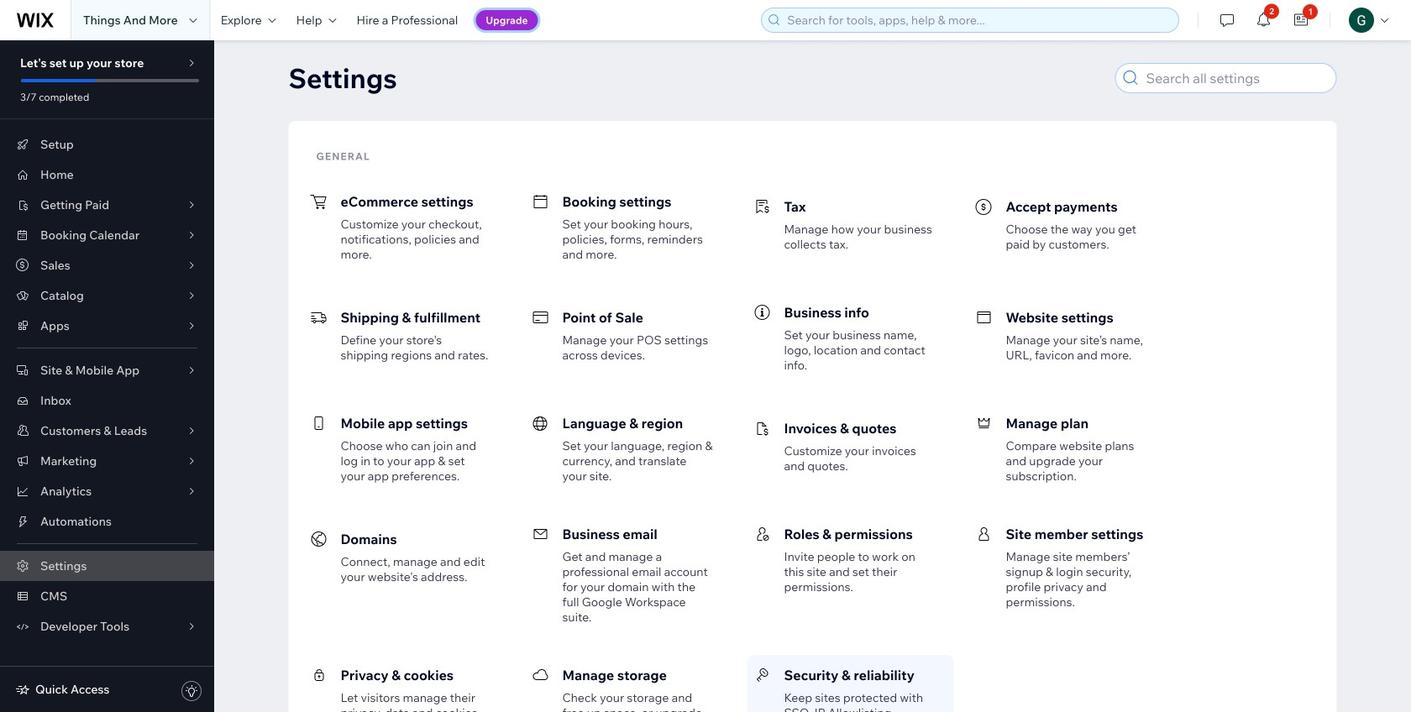 Task type: describe. For each thing, give the bounding box(es) containing it.
sidebar element
[[0, 40, 214, 712]]

Search for tools, apps, help & more... field
[[782, 8, 1174, 32]]



Task type: locate. For each thing, give the bounding box(es) containing it.
general-section element
[[304, 166, 1322, 712]]

Search all settings field
[[1141, 64, 1331, 92]]



Task type: vqa. For each thing, say whether or not it's contained in the screenshot.
Find a Professional link on the top
no



